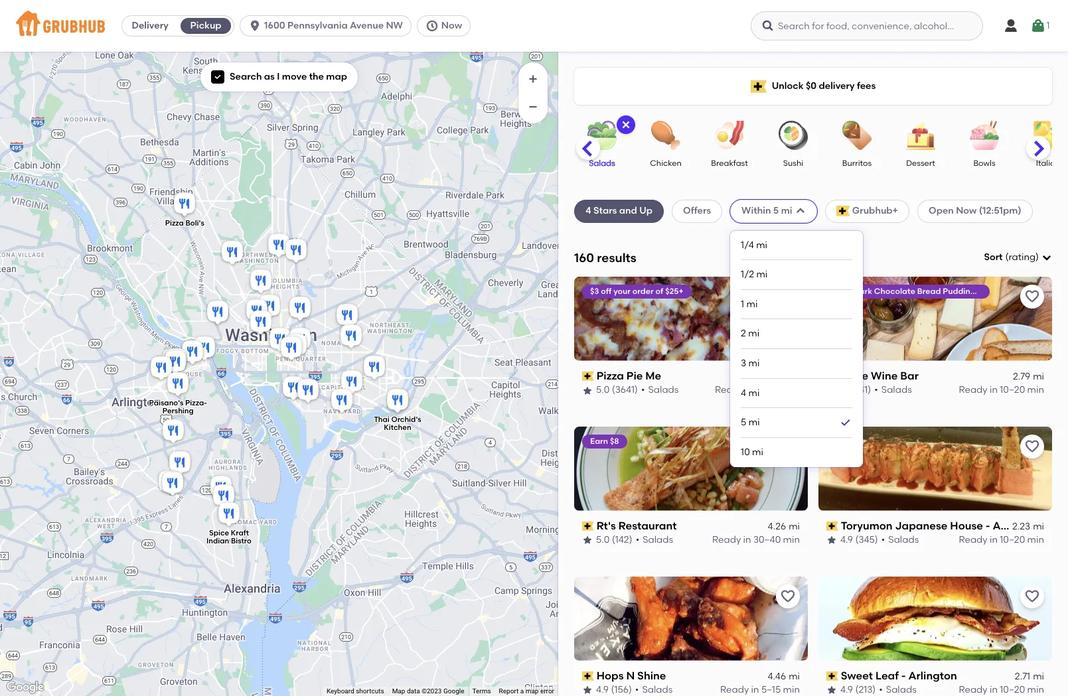 Task type: vqa. For each thing, say whether or not it's contained in the screenshot.


Task type: describe. For each thing, give the bounding box(es) containing it.
(3641)
[[612, 385, 638, 396]]

ready in 30–40 min
[[713, 535, 800, 546]]

salads for pie
[[649, 385, 679, 396]]

subway® image
[[283, 332, 309, 361]]

1/4 mi
[[741, 240, 768, 251]]

thai orchid's kitchen image
[[384, 387, 411, 416]]

boli's
[[185, 219, 204, 227]]

verre wine bar image
[[160, 346, 186, 376]]

pie
[[627, 370, 643, 382]]

4 stars and up
[[586, 205, 653, 217]]

• for house
[[882, 535, 886, 546]]

Search for food, convenience, alcohol... search field
[[751, 11, 984, 41]]

mi for 4 mi
[[749, 388, 760, 399]]

error
[[541, 688, 555, 696]]

ready in 10–20 min for verre wine bar
[[959, 385, 1045, 396]]

le pain quotidien (clarendon blvd) image
[[148, 354, 174, 384]]

2 your from the left
[[997, 287, 1014, 296]]

bistro
[[231, 537, 251, 546]]

1 of from the left
[[656, 287, 664, 296]]

0 vertical spatial arlington
[[993, 520, 1042, 533]]

mi for 4.46 mi
[[789, 671, 800, 683]]

sweet leaf - arlington logo image
[[819, 577, 1053, 661]]

mandarin carry out image
[[361, 354, 388, 383]]

(345)
[[856, 535, 879, 546]]

5.0 for pizza pie me
[[596, 385, 610, 396]]

1/4
[[741, 240, 754, 251]]

japanese
[[896, 520, 948, 533]]

unlock
[[772, 80, 804, 92]]

(156)
[[611, 685, 632, 696]]

kraft
[[231, 529, 249, 538]]

svg image up unlock
[[762, 19, 775, 33]]

svg image right within 5 mi
[[795, 206, 806, 217]]

dark
[[854, 287, 873, 296]]

open now (12:51pm)
[[929, 205, 1022, 217]]

1 horizontal spatial map
[[526, 688, 539, 696]]

terms
[[473, 688, 491, 696]]

min for pizza pie me
[[784, 385, 800, 396]]

leaf
[[876, 670, 899, 683]]

rt's restaurant image
[[208, 474, 234, 503]]

burritos
[[843, 159, 872, 168]]

save this restaurant image for sweet leaf - arlington
[[1025, 589, 1041, 605]]

verre
[[841, 370, 869, 382]]

2.79
[[1014, 371, 1031, 383]]

toryumon japanese house - arlington logo image
[[819, 427, 1053, 511]]

sushi image
[[771, 121, 817, 150]]

$15+
[[1048, 287, 1065, 296]]

2
[[741, 328, 747, 340]]

sweet leaf - arlington image
[[162, 346, 189, 376]]

ichiban sushi & ramen image
[[156, 469, 182, 498]]

min for rt's restaurant
[[784, 535, 800, 546]]

5 mi option
[[741, 409, 853, 439]]

paisano's pizza-pershing image
[[164, 370, 191, 400]]

keyboard shortcuts
[[327, 688, 384, 696]]

city sliders image
[[204, 299, 231, 328]]

n
[[627, 670, 635, 683]]

3
[[741, 358, 747, 369]]

pizza-
[[185, 399, 207, 408]]

rt's restaurant
[[597, 520, 677, 533]]

salads down wine
[[882, 385, 912, 396]]

• for me
[[642, 385, 645, 396]]

nw
[[386, 20, 403, 31]]

map
[[392, 688, 405, 696]]

star icon image for pizza pie me
[[583, 386, 593, 396]]

svg image inside 1600 pennsylvania avenue nw button
[[249, 19, 262, 33]]

mi right within
[[782, 205, 793, 217]]

bread
[[918, 287, 942, 296]]

pickup button
[[178, 15, 234, 37]]

4.9 for hops n shine
[[596, 685, 609, 696]]

(41) • salads
[[857, 385, 912, 396]]

map region
[[0, 35, 698, 697]]

2 mi
[[741, 328, 760, 340]]

taqueria al lado image
[[247, 267, 274, 297]]

with
[[978, 287, 995, 296]]

bub and pop's image
[[247, 309, 274, 338]]

chicken image
[[643, 121, 689, 150]]

ready in 10–20 min for sweet leaf - arlington
[[959, 685, 1045, 696]]

save this restaurant image for hops n shine
[[780, 589, 796, 605]]

• for shine
[[636, 685, 639, 696]]

ready for verre wine bar
[[959, 385, 988, 396]]

mi for 2.23 mi
[[1034, 521, 1045, 533]]

in for pizza pie me
[[746, 385, 754, 396]]

fees
[[857, 80, 876, 92]]

google image
[[3, 680, 47, 697]]

grubhub plus flag logo image for grubhub+
[[837, 206, 850, 217]]

subscription pass image for toryumon japanese house - arlington
[[827, 522, 839, 531]]

avenue
[[350, 20, 384, 31]]

free dark chocolate bread pudding with your order of $15+
[[835, 287, 1065, 296]]

subscription pass image for hops n shine
[[583, 672, 594, 681]]

svg image for now
[[426, 19, 439, 33]]

mi for 4.21 mi
[[789, 371, 800, 383]]

• salads for pie
[[642, 385, 679, 396]]

pizza pie me logo image
[[575, 277, 808, 361]]

4.9 (213)
[[841, 685, 876, 696]]

4.21 mi
[[770, 371, 800, 383]]

salads image
[[579, 121, 626, 150]]

salads down salads image
[[589, 159, 616, 168]]

4.9 for sweet leaf - arlington
[[841, 685, 854, 696]]

$3
[[591, 287, 599, 296]]

mi for 2 mi
[[749, 328, 760, 340]]

now inside button
[[442, 20, 462, 31]]

sushi
[[784, 159, 804, 168]]

none field containing sort
[[985, 251, 1053, 265]]

pizza d'oro image
[[265, 231, 292, 261]]

)
[[1036, 252, 1040, 263]]

mi for 10 mi
[[753, 447, 764, 458]]

5.0 (142)
[[596, 535, 633, 546]]

manny & olga's pizza - petworth image
[[283, 237, 309, 266]]

2 order from the left
[[1016, 287, 1037, 296]]

hops n shine
[[597, 670, 667, 683]]

grubhub+
[[853, 205, 899, 217]]

lost dog cafe (columbia pike) image
[[160, 417, 186, 447]]

hipcityveg chinatown image
[[287, 326, 313, 355]]

pennsylvania
[[288, 20, 348, 31]]

2.79 mi
[[1014, 371, 1045, 383]]

5.0 for rt's restaurant
[[596, 535, 610, 546]]

now button
[[417, 15, 476, 37]]

move
[[282, 71, 307, 82]]

shortcuts
[[356, 688, 384, 696]]

hops n shine logo image
[[575, 577, 808, 661]]

in for rt's restaurant
[[744, 535, 752, 546]]

• down rt's restaurant
[[636, 535, 640, 546]]

orchid's
[[391, 416, 421, 424]]

0 vertical spatial -
[[986, 520, 991, 533]]

bowls image
[[962, 121, 1008, 150]]

$25+
[[666, 287, 684, 296]]

free
[[835, 287, 852, 296]]

dessert image
[[898, 121, 945, 150]]

open
[[929, 205, 954, 217]]

ready for sweet leaf - arlington
[[959, 685, 988, 696]]

mi for 1/2 mi
[[757, 269, 768, 280]]

check icon image
[[840, 417, 853, 430]]

star icon image for rt's restaurant
[[583, 536, 593, 546]]

pizza for pizza pie me
[[597, 370, 624, 382]]

thai
[[374, 416, 389, 424]]

rt's
[[597, 520, 616, 533]]

• salads for restaurant
[[636, 535, 674, 546]]

shine
[[638, 670, 667, 683]]

map data ©2023 google
[[392, 688, 465, 696]]

kitchen
[[384, 424, 411, 432]]

star icon image for hops n shine
[[583, 686, 593, 696]]

spice kraft indian bistro
[[206, 529, 251, 546]]

subscription pass image for sweet leaf - arlington
[[827, 672, 839, 681]]

delivery button
[[122, 15, 178, 37]]

2.71 mi
[[1016, 671, 1045, 683]]

the
[[309, 71, 324, 82]]

4.9 (345)
[[841, 535, 879, 546]]

svg image for search as i move the map
[[214, 73, 222, 81]]

2.23
[[1013, 521, 1031, 533]]

5 mi
[[741, 417, 760, 429]]

4.26
[[768, 521, 787, 533]]

min for hops n shine
[[784, 685, 800, 696]]

160
[[575, 250, 594, 265]]

1 horizontal spatial 5
[[774, 205, 779, 217]]

bowls
[[974, 159, 996, 168]]

1 button
[[1031, 14, 1051, 38]]

momo navy yard image
[[295, 377, 321, 406]]

• salads for leaf
[[880, 685, 917, 696]]

(41)
[[857, 385, 872, 396]]

sweet
[[841, 670, 874, 683]]

sweet leaf - arlington
[[841, 670, 958, 683]]

pizza pie me
[[597, 370, 662, 382]]

pickup
[[190, 20, 222, 31]]

earn $8
[[591, 437, 619, 446]]

mikko nordic fine food image
[[256, 293, 283, 322]]

grubhub plus flag logo image for unlock $0 delivery fees
[[751, 80, 767, 93]]



Task type: locate. For each thing, give the bounding box(es) containing it.
10–20 for sweet leaf - arlington
[[1001, 685, 1026, 696]]

delivery
[[132, 20, 169, 31]]

your right with
[[997, 287, 1014, 296]]

verre wine bar logo image
[[819, 277, 1053, 361]]

grubhub plus flag logo image
[[751, 80, 767, 93], [837, 206, 850, 217]]

30–40
[[754, 535, 781, 546]]

0 vertical spatial 5
[[774, 205, 779, 217]]

indian
[[206, 537, 229, 546]]

ready in 10–20 min down 2.23 in the bottom of the page
[[959, 535, 1045, 546]]

svg image inside now button
[[426, 19, 439, 33]]

mi for 4.26 mi
[[789, 521, 800, 533]]

0 horizontal spatial arlington
[[909, 670, 958, 683]]

sweetgreen image
[[243, 297, 270, 326]]

mi
[[782, 205, 793, 217], [757, 240, 768, 251], [757, 269, 768, 280], [747, 299, 758, 310], [749, 328, 760, 340], [749, 358, 760, 369], [789, 371, 800, 383], [1034, 371, 1045, 383], [749, 388, 760, 399], [749, 417, 760, 429], [753, 447, 764, 458], [789, 521, 800, 533], [1034, 521, 1045, 533], [789, 671, 800, 683], [1034, 671, 1045, 683]]

in for sweet leaf - arlington
[[990, 685, 998, 696]]

search as i move the map
[[230, 71, 347, 82]]

$3 off your order of $25+
[[591, 287, 684, 296]]

pizza for pizza boli's
[[165, 219, 184, 227]]

1600
[[264, 20, 285, 31]]

min down 4.21 mi
[[784, 385, 800, 396]]

within 5 mi
[[742, 205, 793, 217]]

ready in 10–20 min for toryumon japanese house - arlington
[[959, 535, 1045, 546]]

1 horizontal spatial 1
[[1047, 20, 1051, 31]]

4.9 (156)
[[596, 685, 632, 696]]

4.9 left (345)
[[841, 535, 854, 546]]

svg image
[[1031, 18, 1047, 34], [426, 19, 439, 33], [214, 73, 222, 81], [621, 120, 632, 130], [1042, 253, 1053, 263]]

me
[[646, 370, 662, 382]]

0 horizontal spatial map
[[326, 71, 347, 82]]

mi right the 2.71 at right
[[1034, 671, 1045, 683]]

mi right 1/2
[[757, 269, 768, 280]]

0 horizontal spatial pizza
[[165, 219, 184, 227]]

salads down the me on the right of the page
[[649, 385, 679, 396]]

• right (213)
[[880, 685, 883, 696]]

mi for 3 mi
[[749, 358, 760, 369]]

5–15
[[762, 685, 781, 696]]

0 vertical spatial 1
[[1047, 20, 1051, 31]]

rt's restaurant logo image
[[575, 427, 808, 511]]

fresh med image
[[219, 239, 245, 268]]

ready in 10–20 min down the 2.71 at right
[[959, 685, 1045, 696]]

now
[[442, 20, 462, 31], [957, 205, 977, 217]]

toryumon
[[841, 520, 893, 533]]

salads for restaurant
[[643, 535, 674, 546]]

1 horizontal spatial your
[[997, 287, 1014, 296]]

in
[[746, 385, 754, 396], [990, 385, 998, 396], [744, 535, 752, 546], [990, 535, 998, 546], [752, 685, 760, 696], [990, 685, 998, 696]]

star icon image left 5.0 (3641)
[[583, 386, 593, 396]]

©2023
[[422, 688, 442, 696]]

pizza pie me image
[[166, 449, 193, 479]]

min for verre wine bar
[[1028, 385, 1045, 396]]

save this restaurant button for toryumon japanese house - arlington
[[1021, 435, 1045, 459]]

1 horizontal spatial -
[[986, 520, 991, 533]]

mi down 3 mi
[[749, 388, 760, 399]]

10–20 down the 2.71 at right
[[1001, 685, 1026, 696]]

(213)
[[856, 685, 876, 696]]

2 10–20 from the top
[[1001, 535, 1026, 546]]

mi up 2 mi
[[747, 299, 758, 310]]

main navigation navigation
[[0, 0, 1069, 52]]

ready for toryumon japanese house - arlington
[[959, 535, 988, 546]]

0 vertical spatial grubhub plus flag logo image
[[751, 80, 767, 93]]

paisano's pizza- pershing thai orchid's kitchen
[[149, 399, 421, 432]]

order left $25+ on the right of the page
[[633, 287, 654, 296]]

(
[[1006, 252, 1009, 263]]

• salads down the me on the right of the page
[[642, 385, 679, 396]]

• right (345)
[[882, 535, 886, 546]]

svg image
[[1004, 18, 1020, 34], [249, 19, 262, 33], [762, 19, 775, 33], [795, 206, 806, 217]]

1 horizontal spatial pizza
[[597, 370, 624, 382]]

save this restaurant image
[[780, 289, 796, 305], [1025, 289, 1041, 305], [1025, 439, 1041, 455], [780, 589, 796, 605], [1025, 589, 1041, 605]]

mi for 2.79 mi
[[1034, 371, 1045, 383]]

mi right 3
[[749, 358, 760, 369]]

4.9 for toryumon japanese house - arlington
[[841, 535, 854, 546]]

1 your from the left
[[614, 287, 631, 296]]

grazie grazie image
[[280, 374, 307, 404]]

save this restaurant button for sweet leaf - arlington
[[1021, 585, 1045, 609]]

3 10–20 from the top
[[1001, 685, 1026, 696]]

1 horizontal spatial order
[[1016, 287, 1037, 296]]

0 vertical spatial ready in 10–20 min
[[959, 385, 1045, 396]]

spice
[[209, 529, 229, 538]]

5 right within
[[774, 205, 779, 217]]

2.23 mi
[[1013, 521, 1045, 533]]

1 vertical spatial grubhub plus flag logo image
[[837, 206, 850, 217]]

breakfast image
[[707, 121, 753, 150]]

ready in 10–20 min
[[959, 385, 1045, 396], [959, 535, 1045, 546], [959, 685, 1045, 696]]

pizza boli's
[[165, 219, 204, 227]]

• salads for japanese
[[882, 535, 919, 546]]

stars
[[594, 205, 617, 217]]

- right leaf
[[902, 670, 906, 683]]

ambar image
[[338, 368, 365, 398]]

1 horizontal spatial of
[[1039, 287, 1047, 296]]

ready in 10–20 min down 2.79
[[959, 385, 1045, 396]]

wine
[[872, 370, 898, 382]]

mi right 1/4
[[757, 240, 768, 251]]

breakfast
[[712, 159, 748, 168]]

160 results
[[575, 250, 637, 265]]

minus icon image
[[527, 100, 540, 114]]

of left $15+
[[1039, 287, 1047, 296]]

4 left 15–25
[[741, 388, 747, 399]]

• salads
[[642, 385, 679, 396], [636, 535, 674, 546], [882, 535, 919, 546], [636, 685, 673, 696], [880, 685, 917, 696]]

10–20
[[1001, 385, 1026, 396], [1001, 535, 1026, 546], [1001, 685, 1026, 696]]

rating
[[1009, 252, 1036, 263]]

order left $15+
[[1016, 287, 1037, 296]]

subscription pass image left pizza pie me
[[583, 372, 594, 381]]

in for hops n shine
[[752, 685, 760, 696]]

italian
[[1037, 159, 1061, 168]]

min for toryumon japanese house - arlington
[[1028, 535, 1045, 546]]

mi right 2
[[749, 328, 760, 340]]

salads down sweet leaf - arlington
[[887, 685, 917, 696]]

2 vertical spatial ready in 10–20 min
[[959, 685, 1045, 696]]

ready for pizza pie me
[[715, 385, 744, 396]]

mi right 4.46
[[789, 671, 800, 683]]

0 horizontal spatial grubhub plus flag logo image
[[751, 80, 767, 93]]

mi right 4.26
[[789, 521, 800, 533]]

house
[[951, 520, 984, 533]]

ready for hops n shine
[[721, 685, 749, 696]]

dessert
[[907, 159, 936, 168]]

verre wine bar
[[841, 370, 919, 382]]

report a map error
[[499, 688, 555, 696]]

data
[[407, 688, 420, 696]]

report
[[499, 688, 519, 696]]

within
[[742, 205, 772, 217]]

chipotle image
[[278, 334, 305, 364]]

min down 4.46 mi
[[784, 685, 800, 696]]

• salads down restaurant
[[636, 535, 674, 546]]

4.46
[[768, 671, 787, 683]]

0 horizontal spatial your
[[614, 287, 631, 296]]

min for sweet leaf - arlington
[[1028, 685, 1045, 696]]

• salads for n
[[636, 685, 673, 696]]

0 vertical spatial 5.0
[[596, 385, 610, 396]]

1 inside button
[[1047, 20, 1051, 31]]

emmy squared image
[[328, 387, 355, 416]]

star icon image left "4.9 (345)" on the right of page
[[827, 536, 838, 546]]

0 horizontal spatial order
[[633, 287, 654, 296]]

mi for 5 mi
[[749, 417, 760, 429]]

pershing
[[162, 407, 193, 416]]

min down 2.23 mi
[[1028, 535, 1045, 546]]

• salads down shine
[[636, 685, 673, 696]]

4.21
[[770, 371, 787, 383]]

star icon image for toryumon japanese house - arlington
[[827, 536, 838, 546]]

panera bread image
[[191, 334, 218, 364]]

spice kraft indian bistro image
[[216, 501, 242, 530]]

map right a
[[526, 688, 539, 696]]

keyboard
[[327, 688, 355, 696]]

of
[[656, 287, 664, 296], [1039, 287, 1047, 296]]

subscription pass image
[[583, 522, 594, 531], [827, 522, 839, 531], [827, 672, 839, 681]]

None field
[[985, 251, 1053, 265]]

potbelly sandwich works image
[[267, 326, 293, 355]]

10–20 down 2.23 in the bottom of the page
[[1001, 535, 1026, 546]]

• salads down japanese
[[882, 535, 919, 546]]

report a map error link
[[499, 688, 555, 696]]

in for verre wine bar
[[990, 385, 998, 396]]

-
[[986, 520, 991, 533], [902, 670, 906, 683]]

subscription pass image left the "sweet"
[[827, 672, 839, 681]]

- right house
[[986, 520, 991, 533]]

hops n shine image
[[210, 483, 237, 512]]

15–25
[[756, 385, 781, 396]]

t.h.a.i. in shirlington image
[[159, 470, 186, 499]]

0 vertical spatial map
[[326, 71, 347, 82]]

terms link
[[473, 688, 491, 696]]

0 horizontal spatial 4
[[586, 205, 592, 217]]

save this restaurant image for toryumon japanese house - arlington
[[1025, 439, 1041, 455]]

0 horizontal spatial of
[[656, 287, 664, 296]]

subscription pass image
[[583, 372, 594, 381], [827, 372, 839, 381], [583, 672, 594, 681]]

4.9 down the "sweet"
[[841, 685, 854, 696]]

subscription pass image for verre wine bar
[[827, 372, 839, 381]]

0 vertical spatial 10–20
[[1001, 385, 1026, 396]]

10–20 for toryumon japanese house - arlington
[[1001, 535, 1026, 546]]

0 horizontal spatial 1
[[741, 299, 745, 310]]

delivery
[[819, 80, 855, 92]]

mi right 2.79
[[1034, 371, 1045, 383]]

star icon image
[[583, 386, 593, 396], [583, 536, 593, 546], [827, 536, 838, 546], [583, 686, 593, 696], [827, 686, 838, 696]]

salads for japanese
[[889, 535, 919, 546]]

4 for 4 mi
[[741, 388, 747, 399]]

subscription pass image for pizza pie me
[[583, 372, 594, 381]]

1/2
[[741, 269, 755, 280]]

offers
[[684, 205, 711, 217]]

mi right 2.23 in the bottom of the page
[[1034, 521, 1045, 533]]

now right nw
[[442, 20, 462, 31]]

•
[[642, 385, 645, 396], [875, 385, 879, 396], [636, 535, 640, 546], [882, 535, 886, 546], [636, 685, 639, 696], [880, 685, 883, 696]]

subscription pass image left the 'rt's'
[[583, 522, 594, 531]]

bar
[[901, 370, 919, 382]]

hops
[[597, 670, 624, 683]]

pizza left boli's
[[165, 219, 184, 227]]

min down 2.79 mi on the right bottom of the page
[[1028, 385, 1045, 396]]

ready for rt's restaurant
[[713, 535, 741, 546]]

mi for 1/4 mi
[[757, 240, 768, 251]]

1 vertical spatial -
[[902, 670, 906, 683]]

1 horizontal spatial grubhub plus flag logo image
[[837, 206, 850, 217]]

arlington right leaf
[[909, 670, 958, 683]]

3 mi
[[741, 358, 760, 369]]

• down pie
[[642, 385, 645, 396]]

banana blossom bistro - union market dc image
[[334, 302, 360, 331]]

ready in 5–15 min
[[721, 685, 800, 696]]

major's image
[[338, 322, 364, 352]]

4.26 mi
[[768, 521, 800, 533]]

pizza inside map region
[[165, 219, 184, 227]]

list box containing 1/4 mi
[[741, 231, 853, 467]]

your right off
[[614, 287, 631, 296]]

4 left stars
[[586, 205, 592, 217]]

5.0 left (3641)
[[596, 385, 610, 396]]

courthaus social image
[[162, 348, 188, 378]]

• salads down sweet leaf - arlington
[[880, 685, 917, 696]]

$8
[[610, 437, 619, 446]]

4 for 4 stars and up
[[586, 205, 592, 217]]

of left $25+ on the right of the page
[[656, 287, 664, 296]]

0 vertical spatial now
[[442, 20, 462, 31]]

results
[[597, 250, 637, 265]]

mi right 10
[[753, 447, 764, 458]]

pizza boli's image
[[171, 190, 198, 220]]

1 vertical spatial arlington
[[909, 670, 958, 683]]

svg image inside 1 button
[[1031, 18, 1047, 34]]

0 vertical spatial pizza
[[165, 219, 184, 227]]

mi right 4.21
[[789, 371, 800, 383]]

italian image
[[1026, 121, 1069, 150]]

mi for 1 mi
[[747, 299, 758, 310]]

• for -
[[880, 685, 883, 696]]

• right (41)
[[875, 385, 879, 396]]

lalibela image
[[287, 295, 313, 324]]

• down hops n shine
[[636, 685, 639, 696]]

1 vertical spatial map
[[526, 688, 539, 696]]

now right open
[[957, 205, 977, 217]]

1 vertical spatial 1
[[741, 299, 745, 310]]

sort ( rating )
[[985, 252, 1040, 263]]

a
[[521, 688, 524, 696]]

subscription pass image left hops
[[583, 672, 594, 681]]

salads down restaurant
[[643, 535, 674, 546]]

mi up 10 mi
[[749, 417, 760, 429]]

1 vertical spatial now
[[957, 205, 977, 217]]

2 ready in 10–20 min from the top
[[959, 535, 1045, 546]]

1 horizontal spatial 4
[[741, 388, 747, 399]]

map
[[326, 71, 347, 82], [526, 688, 539, 696]]

arlington right house
[[993, 520, 1042, 533]]

1 vertical spatial ready in 10–20 min
[[959, 535, 1045, 546]]

2.71
[[1016, 671, 1031, 683]]

10–20 down 2.79
[[1001, 385, 1026, 396]]

1600 pennsylvania avenue nw button
[[240, 15, 417, 37]]

subscription pass image left verre
[[827, 372, 839, 381]]

i
[[277, 71, 280, 82]]

subscription pass image for rt's restaurant
[[583, 522, 594, 531]]

grubhub plus flag logo image left grubhub+
[[837, 206, 850, 217]]

min down 2.71 mi
[[1028, 685, 1045, 696]]

grubhub plus flag logo image left unlock
[[751, 80, 767, 93]]

1 vertical spatial 5
[[741, 417, 747, 429]]

1 ready in 10–20 min from the top
[[959, 385, 1045, 396]]

salads for n
[[643, 685, 673, 696]]

save this restaurant button for hops n shine
[[777, 585, 800, 609]]

arlington
[[993, 520, 1042, 533], [909, 670, 958, 683]]

0 horizontal spatial 5
[[741, 417, 747, 429]]

salads down shine
[[643, 685, 673, 696]]

map right the
[[326, 71, 347, 82]]

2 of from the left
[[1039, 287, 1047, 296]]

mi for 2.71 mi
[[1034, 671, 1045, 683]]

3 ready in 10–20 min from the top
[[959, 685, 1045, 696]]

1 vertical spatial 5.0
[[596, 535, 610, 546]]

min down 4.26 mi
[[784, 535, 800, 546]]

2 vertical spatial 10–20
[[1001, 685, 1026, 696]]

star icon image left 5.0 (142)
[[583, 536, 593, 546]]

salads down japanese
[[889, 535, 919, 546]]

svg image left 1 button
[[1004, 18, 1020, 34]]

5 inside option
[[741, 417, 747, 429]]

1 vertical spatial 4
[[741, 388, 747, 399]]

0 horizontal spatial now
[[442, 20, 462, 31]]

(142)
[[612, 535, 633, 546]]

5.0 down the 'rt's'
[[596, 535, 610, 546]]

10–20 for verre wine bar
[[1001, 385, 1026, 396]]

toryumon japanese house - arlington image
[[179, 338, 206, 368]]

5 up 10
[[741, 417, 747, 429]]

plus icon image
[[527, 72, 540, 86]]

0 vertical spatial 4
[[586, 205, 592, 217]]

ready in 15–25 min
[[715, 385, 800, 396]]

2 5.0 from the top
[[596, 535, 610, 546]]

4.9 down hops
[[596, 685, 609, 696]]

google
[[444, 688, 465, 696]]

subscription pass image left toryumon
[[827, 522, 839, 531]]

0 horizontal spatial -
[[902, 670, 906, 683]]

1 5.0 from the top
[[596, 385, 610, 396]]

svg image for 1
[[1031, 18, 1047, 34]]

pizza up 5.0 (3641)
[[597, 370, 624, 382]]

list box
[[741, 231, 853, 467]]

in for toryumon japanese house - arlington
[[990, 535, 998, 546]]

salads for leaf
[[887, 685, 917, 696]]

as
[[264, 71, 275, 82]]

1 order from the left
[[633, 287, 654, 296]]

mi inside option
[[749, 417, 760, 429]]

1 vertical spatial pizza
[[597, 370, 624, 382]]

star icon image left 4.9 (156)
[[583, 686, 593, 696]]

1 vertical spatial 10–20
[[1001, 535, 1026, 546]]

star icon image for sweet leaf - arlington
[[827, 686, 838, 696]]

1 for 1
[[1047, 20, 1051, 31]]

1 horizontal spatial now
[[957, 205, 977, 217]]

1 horizontal spatial arlington
[[993, 520, 1042, 533]]

1 for 1 mi
[[741, 299, 745, 310]]

star icon image left 4.9 (213)
[[827, 686, 838, 696]]

burritos image
[[834, 121, 881, 150]]

1 10–20 from the top
[[1001, 385, 1026, 396]]

svg image left 1600 on the top left
[[249, 19, 262, 33]]

1 mi
[[741, 299, 758, 310]]

save this restaurant button
[[777, 285, 800, 309], [1021, 285, 1045, 309], [1021, 435, 1045, 459], [777, 585, 800, 609], [1021, 585, 1045, 609]]



